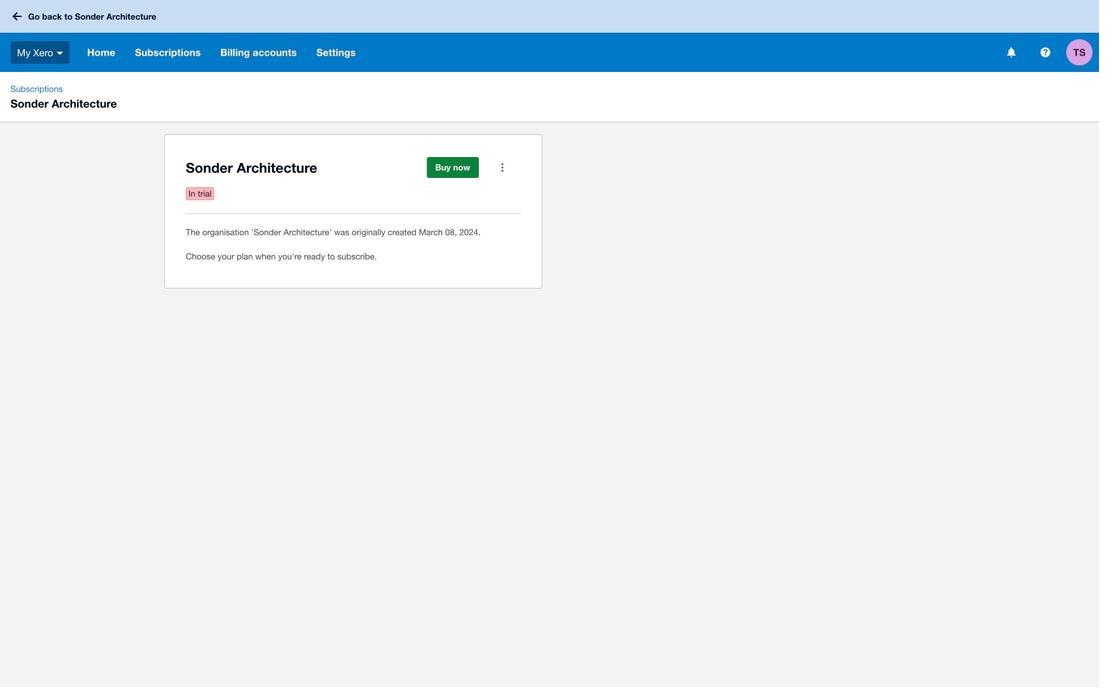 Task type: locate. For each thing, give the bounding box(es) containing it.
svg image
[[12, 12, 22, 21], [1008, 47, 1016, 57], [1041, 47, 1051, 57]]

banner
[[0, 0, 1100, 72]]

svg image
[[56, 52, 63, 55]]

2 horizontal spatial svg image
[[1041, 47, 1051, 57]]

0 horizontal spatial svg image
[[12, 12, 22, 21]]

1 horizontal spatial svg image
[[1008, 47, 1016, 57]]



Task type: describe. For each thing, give the bounding box(es) containing it.
more row options image
[[489, 154, 516, 181]]



Task type: vqa. For each thing, say whether or not it's contained in the screenshot.
to to the middle
no



